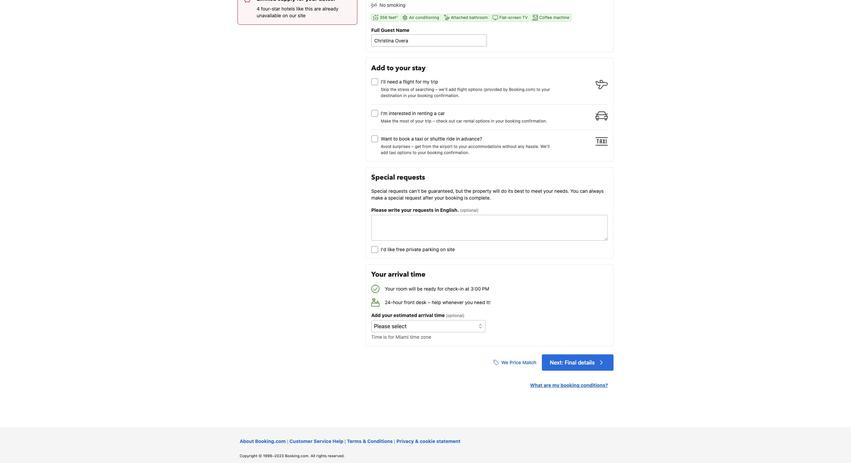 Task type: describe. For each thing, give the bounding box(es) containing it.
all
[[311, 454, 315, 458]]

tv
[[523, 15, 528, 20]]

flat-screen tv
[[500, 15, 528, 20]]

4 four-star hotels like this are already unavailable on our site
[[257, 6, 339, 18]]

or
[[424, 136, 429, 142]]

on inside the 4 four-star hotels like this are already unavailable on our site
[[283, 12, 288, 18]]

24-
[[385, 300, 393, 306]]

1 & from the left
[[363, 439, 366, 445]]

your down stress
[[408, 93, 416, 98]]

0 vertical spatial time
[[411, 270, 426, 279]]

add for add to your stay
[[371, 64, 385, 73]]

match
[[523, 360, 537, 366]]

want
[[381, 136, 392, 142]]

a up check
[[434, 111, 437, 116]]

price
[[510, 360, 521, 366]]

coffee
[[539, 15, 552, 20]]

what
[[530, 383, 543, 389]]

we
[[502, 360, 509, 366]]

meet
[[531, 188, 542, 194]]

flat-
[[500, 15, 509, 20]]

site inside the 4 four-star hotels like this are already unavailable on our site
[[298, 12, 306, 18]]

356 feet²
[[380, 15, 398, 20]]

ride
[[447, 136, 455, 142]]

booking inside special requests can't be guaranteed, but the property will do its best to meet your needs. you can always make a special request after your booking is complete.
[[446, 195, 463, 201]]

any
[[518, 144, 525, 149]]

group containing i'll need a flight for my trip
[[371, 76, 611, 156]]

– inside avoid surprises – get from the airport to your accommodations without any hassle. we'll add taxi options to your booking confirmation.
[[412, 144, 414, 149]]

booking inside avoid surprises – get from the airport to your accommodations without any hassle. we'll add taxi options to your booking confirmation.
[[427, 150, 443, 155]]

add your estimated arrival time (optional)
[[371, 313, 465, 319]]

renting
[[417, 111, 433, 116]]

a right the book
[[411, 136, 414, 142]]

in right rental
[[491, 119, 495, 124]]

1 vertical spatial site
[[447, 247, 455, 253]]

Full Guest Name text field
[[371, 34, 487, 47]]

customer service help link
[[290, 439, 345, 445]]

be for guaranteed,
[[421, 188, 427, 194]]

booking inside skip the stress of searching – we'll add flight options (provided by booking.com) to your destination in your booking confirmation.
[[418, 93, 433, 98]]

miami
[[396, 335, 409, 340]]

we'll
[[439, 87, 448, 92]]

get
[[415, 144, 421, 149]]

please write your requests in english. (optional)
[[371, 207, 479, 213]]

your down advance?
[[459, 144, 467, 149]]

in left renting
[[412, 111, 416, 116]]

next:
[[550, 360, 564, 366]]

parking
[[423, 247, 439, 253]]

your right "write"
[[401, 207, 412, 213]]

– inside skip the stress of searching – we'll add flight options (provided by booking.com) to your destination in your booking confirmation.
[[436, 87, 438, 92]]

rental
[[464, 119, 475, 124]]

time is for miami time zone
[[371, 335, 432, 340]]

air
[[409, 15, 415, 20]]

– left check
[[433, 119, 435, 124]]

air conditioning
[[409, 15, 439, 20]]

1 vertical spatial confirmation.
[[522, 119, 547, 124]]

special for special requests
[[371, 173, 395, 182]]

make the most of your trip – check out car rental options in your booking confirmation.
[[381, 119, 547, 124]]

always
[[589, 188, 604, 194]]

it!
[[487, 300, 491, 306]]

2 vertical spatial requests
[[413, 207, 434, 213]]

searching
[[416, 87, 434, 92]]

want to book a taxi or shuttle ride in advance?
[[381, 136, 482, 142]]

add inside avoid surprises – get from the airport to your accommodations without any hassle. we'll add taxi options to your booking confirmation.
[[381, 150, 388, 155]]

check
[[436, 119, 448, 124]]

about
[[240, 439, 254, 445]]

for inside group
[[416, 79, 422, 85]]

special requests can't be guaranteed, but the property will do its best to meet your needs. you can always make a special request after your booking is complete.
[[371, 188, 604, 201]]

no smoking
[[380, 2, 406, 8]]

to inside skip the stress of searching – we'll add flight options (provided by booking.com) to your destination in your booking confirmation.
[[537, 87, 541, 92]]

4
[[257, 6, 260, 11]]

stay
[[412, 64, 426, 73]]

feet²
[[389, 15, 398, 20]]

next: final details
[[550, 360, 595, 366]]

special for special requests can't be guaranteed, but the property will do its best to meet your needs. you can always make a special request after your booking is complete.
[[371, 188, 387, 194]]

1 horizontal spatial taxi
[[415, 136, 423, 142]]

can't
[[409, 188, 420, 194]]

your up without
[[496, 119, 504, 124]]

do
[[501, 188, 507, 194]]

we price match button
[[491, 357, 539, 369]]

your down 24-
[[382, 313, 393, 319]]

skip the stress of searching – we'll add flight options (provided by booking.com) to your destination in your booking confirmation.
[[381, 87, 550, 98]]

avoid surprises – get from the airport to your accommodations without any hassle. we'll add taxi options to your booking confirmation.
[[381, 144, 550, 155]]

special requests
[[371, 173, 425, 182]]

privacy
[[397, 439, 414, 445]]

without
[[503, 144, 517, 149]]

1 horizontal spatial need
[[474, 300, 485, 306]]

final
[[565, 360, 577, 366]]

2 & from the left
[[415, 439, 419, 445]]

we price match
[[502, 360, 537, 366]]

in right the "ride" on the right top
[[456, 136, 460, 142]]

best
[[515, 188, 524, 194]]

desk
[[416, 300, 427, 306]]

hotels
[[282, 6, 295, 11]]

full
[[371, 27, 380, 33]]

help
[[432, 300, 441, 306]]

conditioning
[[416, 15, 439, 20]]

time for zone
[[410, 335, 420, 340]]

24-hour front desk – help whenever you need it!
[[385, 300, 491, 306]]

to down get
[[413, 150, 417, 155]]

skip
[[381, 87, 389, 92]]

time
[[371, 335, 382, 340]]

0 horizontal spatial car
[[438, 111, 445, 116]]

no
[[380, 2, 386, 8]]

needs.
[[555, 188, 569, 194]]

©
[[259, 454, 262, 458]]

please
[[371, 207, 387, 213]]

attached bathroom
[[451, 15, 488, 20]]

can
[[580, 188, 588, 194]]

copyright © 1996–2023 booking.com. all rights reserved.
[[240, 454, 345, 458]]

to up skip
[[387, 64, 394, 73]]

the inside skip the stress of searching – we'll add flight options (provided by booking.com) to your destination in your booking confirmation.
[[390, 87, 397, 92]]

your right booking.com)
[[542, 87, 550, 92]]

the inside special requests can't be guaranteed, but the property will do its best to meet your needs. you can always make a special request after your booking is complete.
[[464, 188, 472, 194]]

0 horizontal spatial arrival
[[388, 270, 409, 279]]

from
[[423, 144, 431, 149]]

in left english.
[[435, 207, 439, 213]]

1 vertical spatial options
[[476, 119, 490, 124]]

add to your stay
[[371, 64, 426, 73]]

your right meet at the top right of page
[[544, 188, 553, 194]]

taxi inside avoid surprises – get from the airport to your accommodations without any hassle. we'll add taxi options to your booking confirmation.
[[389, 150, 396, 155]]

destination
[[381, 93, 402, 98]]

terms
[[347, 439, 362, 445]]

(optional) inside "add your estimated arrival time (optional)"
[[446, 313, 465, 319]]

booking up without
[[505, 119, 521, 124]]

stress
[[398, 87, 409, 92]]

special
[[388, 195, 404, 201]]

write
[[388, 207, 400, 213]]

0 vertical spatial trip
[[431, 79, 438, 85]]

your arrival time
[[371, 270, 426, 279]]

confirmation. inside skip the stress of searching – we'll add flight options (provided by booking.com) to your destination in your booking confirmation.
[[434, 93, 460, 98]]

like inside the 4 four-star hotels like this are already unavailable on our site
[[296, 6, 304, 11]]

complete.
[[469, 195, 491, 201]]

estimated
[[394, 313, 417, 319]]



Task type: vqa. For each thing, say whether or not it's contained in the screenshot.


Task type: locate. For each thing, give the bounding box(es) containing it.
are right this
[[314, 6, 321, 11]]

options down surprises
[[397, 150, 412, 155]]

free
[[396, 247, 405, 253]]

be for ready
[[417, 286, 423, 292]]

1 horizontal spatial for
[[416, 79, 422, 85]]

of for flight
[[411, 87, 414, 92]]

the down shuttle
[[433, 144, 439, 149]]

rights
[[316, 454, 327, 458]]

on right parking
[[440, 247, 446, 253]]

0 horizontal spatial is
[[384, 335, 387, 340]]

will right room
[[409, 286, 416, 292]]

check-
[[445, 286, 460, 292]]

& right terms at the left bottom
[[363, 439, 366, 445]]

None text field
[[371, 215, 608, 241]]

1 vertical spatial your
[[385, 286, 395, 292]]

0 vertical spatial your
[[371, 270, 386, 279]]

english.
[[440, 207, 459, 213]]

356
[[380, 15, 388, 20]]

property
[[473, 188, 492, 194]]

car up check
[[438, 111, 445, 116]]

machine
[[553, 15, 570, 20]]

trip
[[431, 79, 438, 85], [425, 119, 432, 124]]

be inside special requests can't be guaranteed, but the property will do its best to meet your needs. you can always make a special request after your booking is complete.
[[421, 188, 427, 194]]

(optional) down complete.
[[460, 208, 479, 213]]

requests down after
[[413, 207, 434, 213]]

taxi
[[415, 136, 423, 142], [389, 150, 396, 155]]

0 horizontal spatial my
[[423, 79, 430, 85]]

site right our
[[298, 12, 306, 18]]

1 vertical spatial are
[[544, 383, 551, 389]]

0 vertical spatial site
[[298, 12, 306, 18]]

the right but
[[464, 188, 472, 194]]

confirmation. up hassle.
[[522, 119, 547, 124]]

trip up searching
[[431, 79, 438, 85]]

out
[[449, 119, 455, 124]]

we'll
[[541, 144, 550, 149]]

customer
[[290, 439, 313, 445]]

for up searching
[[416, 79, 422, 85]]

room
[[396, 286, 408, 292]]

0 vertical spatial my
[[423, 79, 430, 85]]

0 horizontal spatial taxi
[[389, 150, 396, 155]]

book
[[399, 136, 410, 142]]

like left this
[[296, 6, 304, 11]]

0 vertical spatial add
[[371, 64, 385, 73]]

1 vertical spatial add
[[381, 150, 388, 155]]

1 horizontal spatial &
[[415, 439, 419, 445]]

hour
[[393, 300, 403, 306]]

are
[[314, 6, 321, 11], [544, 383, 551, 389]]

(optional) inside please write your requests in english. (optional)
[[460, 208, 479, 213]]

– left we'll
[[436, 87, 438, 92]]

to right booking.com)
[[537, 87, 541, 92]]

1 special from the top
[[371, 173, 395, 182]]

1 vertical spatial requests
[[389, 188, 408, 194]]

booking.com
[[255, 439, 286, 445]]

add up time
[[371, 313, 381, 319]]

1 add from the top
[[371, 64, 385, 73]]

a up stress
[[399, 79, 402, 85]]

shuttle
[[430, 136, 445, 142]]

options right rental
[[476, 119, 490, 124]]

confirmation. inside avoid surprises – get from the airport to your accommodations without any hassle. we'll add taxi options to your booking confirmation.
[[444, 150, 469, 155]]

flight inside skip the stress of searching – we'll add flight options (provided by booking.com) to your destination in your booking confirmation.
[[457, 87, 467, 92]]

your for your room will be ready for check-in at 3:00 pm
[[385, 286, 395, 292]]

1 vertical spatial will
[[409, 286, 416, 292]]

0 vertical spatial flight
[[403, 79, 414, 85]]

statement
[[437, 439, 461, 445]]

0 vertical spatial add
[[449, 87, 456, 92]]

1 horizontal spatial add
[[449, 87, 456, 92]]

cookie
[[420, 439, 435, 445]]

a inside special requests can't be guaranteed, but the property will do its best to meet your needs. you can always make a special request after your booking is complete.
[[384, 195, 387, 201]]

add up i'll
[[371, 64, 385, 73]]

requests up can't at the left of page
[[397, 173, 425, 182]]

accommodations
[[469, 144, 501, 149]]

0 vertical spatial special
[[371, 173, 395, 182]]

time
[[411, 270, 426, 279], [435, 313, 445, 319], [410, 335, 420, 340]]

1 vertical spatial add
[[371, 313, 381, 319]]

1996–2023
[[263, 454, 284, 458]]

1 horizontal spatial like
[[388, 247, 395, 253]]

to down the "ride" on the right top
[[454, 144, 458, 149]]

are right 'what'
[[544, 383, 551, 389]]

of down i'll need a flight for my trip
[[411, 87, 414, 92]]

is right time
[[384, 335, 387, 340]]

my up searching
[[423, 79, 430, 85]]

1 vertical spatial my
[[553, 383, 560, 389]]

0 vertical spatial arrival
[[388, 270, 409, 279]]

to left the book
[[394, 136, 398, 142]]

2 vertical spatial options
[[397, 150, 412, 155]]

on down the hotels
[[283, 12, 288, 18]]

2 add from the top
[[371, 313, 381, 319]]

is left complete.
[[465, 195, 468, 201]]

already
[[322, 6, 339, 11]]

1 vertical spatial trip
[[425, 119, 432, 124]]

1 vertical spatial (optional)
[[446, 313, 465, 319]]

you
[[571, 188, 579, 194]]

for right ready
[[438, 286, 444, 292]]

for left miami
[[388, 335, 394, 340]]

(optional) down the whenever
[[446, 313, 465, 319]]

next: final details button
[[542, 355, 614, 371]]

time up ready
[[411, 270, 426, 279]]

its
[[508, 188, 513, 194]]

terms & conditions link
[[347, 439, 393, 445]]

your down "guaranteed,"
[[435, 195, 444, 201]]

like
[[296, 6, 304, 11], [388, 247, 395, 253]]

your for your arrival time
[[371, 270, 386, 279]]

about booking.com
[[240, 439, 286, 445]]

0 vertical spatial like
[[296, 6, 304, 11]]

make
[[381, 119, 391, 124]]

attached
[[451, 15, 468, 20]]

will left the "do"
[[493, 188, 500, 194]]

advance?
[[461, 136, 482, 142]]

2 vertical spatial confirmation.
[[444, 150, 469, 155]]

service
[[314, 439, 331, 445]]

conditions?
[[581, 383, 608, 389]]

2 special from the top
[[371, 188, 387, 194]]

– left get
[[412, 144, 414, 149]]

0 vertical spatial (optional)
[[460, 208, 479, 213]]

the inside avoid surprises – get from the airport to your accommodations without any hassle. we'll add taxi options to your booking confirmation.
[[433, 144, 439, 149]]

1 vertical spatial for
[[438, 286, 444, 292]]

requests for special requests
[[397, 173, 425, 182]]

0 vertical spatial options
[[468, 87, 483, 92]]

your
[[371, 270, 386, 279], [385, 286, 395, 292]]

0 horizontal spatial like
[[296, 6, 304, 11]]

need right i'll
[[387, 79, 398, 85]]

conditions
[[368, 439, 393, 445]]

in inside skip the stress of searching – we'll add flight options (provided by booking.com) to your destination in your booking confirmation.
[[403, 93, 407, 98]]

is inside special requests can't be guaranteed, but the property will do its best to meet your needs. you can always make a special request after your booking is complete.
[[465, 195, 468, 201]]

add right we'll
[[449, 87, 456, 92]]

your down i'd
[[371, 270, 386, 279]]

of down i'm interested in renting a car on the top of page
[[410, 119, 414, 124]]

requests
[[397, 173, 425, 182], [389, 188, 408, 194], [413, 207, 434, 213]]

you
[[465, 300, 473, 306]]

requests for special requests can't be guaranteed, but the property will do its best to meet your needs. you can always make a special request after your booking is complete.
[[389, 188, 408, 194]]

your
[[396, 64, 411, 73], [542, 87, 550, 92], [408, 93, 416, 98], [415, 119, 424, 124], [496, 119, 504, 124], [459, 144, 467, 149], [418, 150, 426, 155], [544, 188, 553, 194], [435, 195, 444, 201], [401, 207, 412, 213], [382, 313, 393, 319]]

0 vertical spatial on
[[283, 12, 288, 18]]

1 vertical spatial car
[[456, 119, 462, 124]]

name
[[396, 27, 410, 33]]

0 horizontal spatial for
[[388, 335, 394, 340]]

0 vertical spatial taxi
[[415, 136, 423, 142]]

– left help
[[428, 300, 431, 306]]

0 vertical spatial be
[[421, 188, 427, 194]]

in left "at"
[[460, 286, 464, 292]]

1 horizontal spatial on
[[440, 247, 446, 253]]

to right 'best'
[[526, 188, 530, 194]]

my right 'what'
[[553, 383, 560, 389]]

1 vertical spatial be
[[417, 286, 423, 292]]

site right parking
[[447, 247, 455, 253]]

0 vertical spatial for
[[416, 79, 422, 85]]

1 vertical spatial of
[[410, 119, 414, 124]]

trip down renting
[[425, 119, 432, 124]]

be left ready
[[417, 286, 423, 292]]

0 vertical spatial car
[[438, 111, 445, 116]]

booking down final
[[561, 383, 580, 389]]

0 horizontal spatial are
[[314, 6, 321, 11]]

booking down but
[[446, 195, 463, 201]]

special inside special requests can't be guaranteed, but the property will do its best to meet your needs. you can always make a special request after your booking is complete.
[[371, 188, 387, 194]]

your left room
[[385, 286, 395, 292]]

requests inside special requests can't be guaranteed, but the property will do its best to meet your needs. you can always make a special request after your booking is complete.
[[389, 188, 408, 194]]

be
[[421, 188, 427, 194], [417, 286, 423, 292]]

booking down the from
[[427, 150, 443, 155]]

0 vertical spatial requests
[[397, 173, 425, 182]]

1 vertical spatial is
[[384, 335, 387, 340]]

full guest name
[[371, 27, 410, 33]]

0 horizontal spatial site
[[298, 12, 306, 18]]

be up after
[[421, 188, 427, 194]]

confirmation. down airport on the right of page
[[444, 150, 469, 155]]

1 horizontal spatial my
[[553, 383, 560, 389]]

0 vertical spatial need
[[387, 79, 398, 85]]

add down avoid at top left
[[381, 150, 388, 155]]

time left zone
[[410, 335, 420, 340]]

time down "24-hour front desk – help whenever you need it!"
[[435, 313, 445, 319]]

i'm interested in renting a car
[[381, 111, 445, 116]]

(optional)
[[460, 208, 479, 213], [446, 313, 465, 319]]

taxi left or
[[415, 136, 423, 142]]

arrival
[[388, 270, 409, 279], [418, 313, 433, 319]]

are inside the 4 four-star hotels like this are already unavailable on our site
[[314, 6, 321, 11]]

taxi down avoid at top left
[[389, 150, 396, 155]]

of for renting
[[410, 119, 414, 124]]

reserved.
[[328, 454, 345, 458]]

in down stress
[[403, 93, 407, 98]]

0 horizontal spatial add
[[381, 150, 388, 155]]

& left cookie
[[415, 439, 419, 445]]

0 horizontal spatial will
[[409, 286, 416, 292]]

front
[[404, 300, 415, 306]]

will inside special requests can't be guaranteed, but the property will do its best to meet your needs. you can always make a special request after your booking is complete.
[[493, 188, 500, 194]]

at
[[465, 286, 470, 292]]

2 of from the top
[[410, 119, 414, 124]]

privacy & cookie statement
[[397, 439, 461, 445]]

avoid
[[381, 144, 391, 149]]

the down interested at the top left of the page
[[392, 119, 399, 124]]

need left it!
[[474, 300, 485, 306]]

options inside skip the stress of searching – we'll add flight options (provided by booking.com) to your destination in your booking confirmation.
[[468, 87, 483, 92]]

2 horizontal spatial for
[[438, 286, 444, 292]]

add inside skip the stress of searching – we'll add flight options (provided by booking.com) to your destination in your booking confirmation.
[[449, 87, 456, 92]]

1 vertical spatial flight
[[457, 87, 467, 92]]

help
[[333, 439, 344, 445]]

0 horizontal spatial need
[[387, 79, 398, 85]]

about booking.com link
[[240, 439, 286, 445]]

1 vertical spatial on
[[440, 247, 446, 253]]

whenever
[[443, 300, 464, 306]]

booking down searching
[[418, 93, 433, 98]]

group
[[371, 76, 611, 156]]

time for (optional)
[[435, 313, 445, 319]]

1 horizontal spatial is
[[465, 195, 468, 201]]

1 horizontal spatial arrival
[[418, 313, 433, 319]]

0 vertical spatial will
[[493, 188, 500, 194]]

flight up stress
[[403, 79, 414, 85]]

0 horizontal spatial on
[[283, 12, 288, 18]]

ready
[[424, 286, 436, 292]]

4 four-star hotels like this are already unavailable on our site status
[[237, 0, 358, 25]]

2 vertical spatial time
[[410, 335, 420, 340]]

2 vertical spatial for
[[388, 335, 394, 340]]

add for add your estimated arrival time (optional)
[[371, 313, 381, 319]]

need
[[387, 79, 398, 85], [474, 300, 485, 306]]

arrival up room
[[388, 270, 409, 279]]

but
[[456, 188, 463, 194]]

confirmation. down we'll
[[434, 93, 460, 98]]

options left (provided
[[468, 87, 483, 92]]

0 vertical spatial is
[[465, 195, 468, 201]]

i'll need a flight for my trip
[[381, 79, 438, 85]]

guaranteed,
[[428, 188, 455, 194]]

0 vertical spatial are
[[314, 6, 321, 11]]

1 of from the top
[[411, 87, 414, 92]]

1 vertical spatial arrival
[[418, 313, 433, 319]]

airport
[[440, 144, 453, 149]]

arrival down desk
[[418, 313, 433, 319]]

0 vertical spatial of
[[411, 87, 414, 92]]

car right the out
[[456, 119, 462, 124]]

1 vertical spatial like
[[388, 247, 395, 253]]

zone
[[421, 335, 432, 340]]

like right i'd
[[388, 247, 395, 253]]

surprises
[[393, 144, 410, 149]]

to inside special requests can't be guaranteed, but the property will do its best to meet your needs. you can always make a special request after your booking is complete.
[[526, 188, 530, 194]]

1 horizontal spatial car
[[456, 119, 462, 124]]

1 horizontal spatial site
[[447, 247, 455, 253]]

1 vertical spatial special
[[371, 188, 387, 194]]

options inside avoid surprises – get from the airport to your accommodations without any hassle. we'll add taxi options to your booking confirmation.
[[397, 150, 412, 155]]

smoking
[[387, 2, 406, 8]]

1 horizontal spatial will
[[493, 188, 500, 194]]

i'll
[[381, 79, 386, 85]]

of inside skip the stress of searching – we'll add flight options (provided by booking.com) to your destination in your booking confirmation.
[[411, 87, 414, 92]]

1 horizontal spatial are
[[544, 383, 551, 389]]

0 vertical spatial confirmation.
[[434, 93, 460, 98]]

your up i'll need a flight for my trip
[[396, 64, 411, 73]]

coffee machine
[[539, 15, 570, 20]]

1 vertical spatial time
[[435, 313, 445, 319]]

0 horizontal spatial flight
[[403, 79, 414, 85]]

your down get
[[418, 150, 426, 155]]

a right the make
[[384, 195, 387, 201]]

0 horizontal spatial &
[[363, 439, 366, 445]]

1 vertical spatial taxi
[[389, 150, 396, 155]]

details
[[578, 360, 595, 366]]

(provided
[[484, 87, 502, 92]]

flight right we'll
[[457, 87, 467, 92]]

1 vertical spatial need
[[474, 300, 485, 306]]

1 horizontal spatial flight
[[457, 87, 467, 92]]

requests up the "special"
[[389, 188, 408, 194]]

the up destination
[[390, 87, 397, 92]]

your down renting
[[415, 119, 424, 124]]



